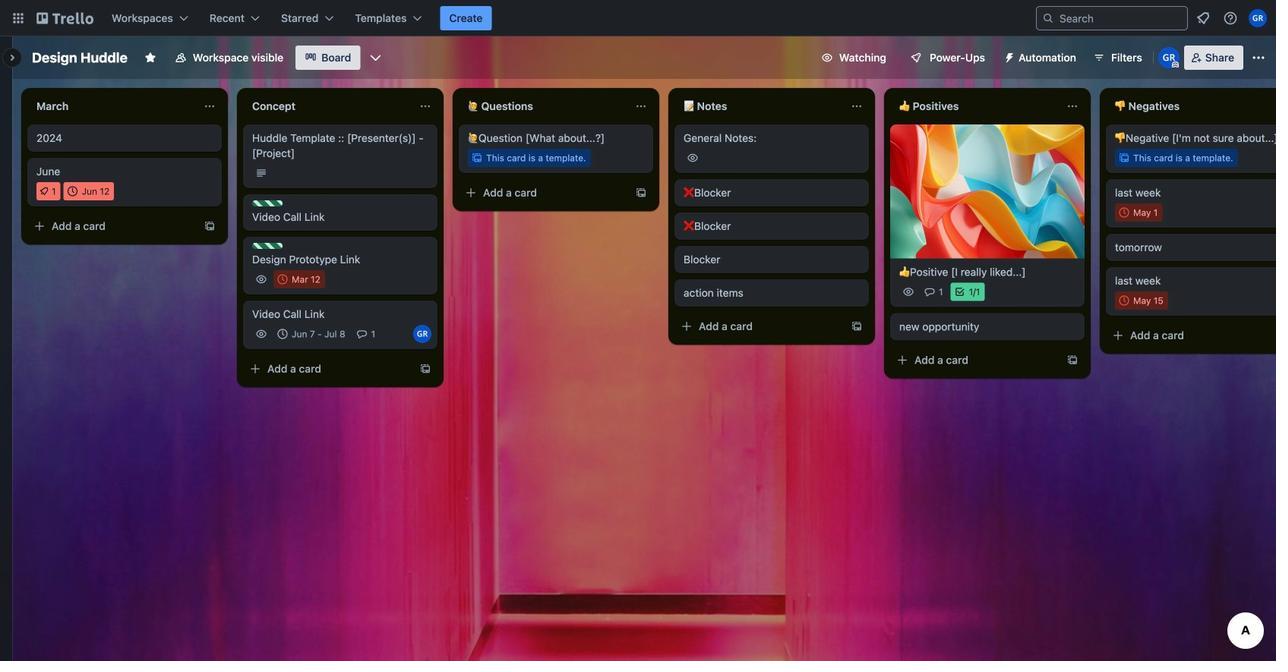 Task type: vqa. For each thing, say whether or not it's contained in the screenshot.
the bottommost Create from template… icon
yes



Task type: locate. For each thing, give the bounding box(es) containing it.
0 vertical spatial create from template… image
[[204, 220, 216, 233]]

color: green, title: none image
[[252, 201, 283, 207]]

this member is an admin of this board. image
[[1172, 62, 1179, 68]]

color: green, title: none image
[[252, 243, 283, 249]]

sm image
[[998, 46, 1019, 67]]

0 notifications image
[[1195, 9, 1213, 27]]

0 horizontal spatial create from template… image
[[420, 363, 432, 375]]

create from template… image
[[204, 220, 216, 233], [851, 321, 863, 333], [1067, 355, 1079, 367]]

greg robinson (gregrobinson96) image
[[413, 325, 432, 344]]

0 vertical spatial greg robinson (gregrobinson96) image
[[1249, 9, 1268, 27]]

greg robinson (gregrobinson96) image
[[1249, 9, 1268, 27], [1159, 47, 1180, 68]]

None text field
[[27, 94, 198, 119], [243, 94, 413, 119], [675, 94, 845, 119], [891, 94, 1061, 119], [1107, 94, 1277, 119], [27, 94, 198, 119], [243, 94, 413, 119], [675, 94, 845, 119], [891, 94, 1061, 119], [1107, 94, 1277, 119]]

1 horizontal spatial create from template… image
[[851, 321, 863, 333]]

None checkbox
[[1116, 204, 1163, 222], [1116, 292, 1169, 310], [1116, 204, 1163, 222], [1116, 292, 1169, 310]]

None checkbox
[[64, 182, 114, 201], [274, 271, 325, 289], [274, 325, 350, 344], [64, 182, 114, 201], [274, 271, 325, 289], [274, 325, 350, 344]]

1 vertical spatial create from template… image
[[420, 363, 432, 375]]

1 vertical spatial create from template… image
[[851, 321, 863, 333]]

2 vertical spatial create from template… image
[[1067, 355, 1079, 367]]

Search field
[[1055, 8, 1188, 29]]

0 vertical spatial create from template… image
[[635, 187, 648, 199]]

create from template… image
[[635, 187, 648, 199], [420, 363, 432, 375]]

1 horizontal spatial create from template… image
[[635, 187, 648, 199]]

greg robinson (gregrobinson96) image right open information menu icon on the right top
[[1249, 9, 1268, 27]]

None text field
[[459, 94, 629, 119]]

greg robinson (gregrobinson96) image down search field
[[1159, 47, 1180, 68]]

1 vertical spatial greg robinson (gregrobinson96) image
[[1159, 47, 1180, 68]]

0 horizontal spatial create from template… image
[[204, 220, 216, 233]]

star or unstar board image
[[144, 52, 156, 64]]



Task type: describe. For each thing, give the bounding box(es) containing it.
show menu image
[[1252, 50, 1267, 65]]

Board name text field
[[24, 46, 135, 70]]

2 horizontal spatial create from template… image
[[1067, 355, 1079, 367]]

search image
[[1043, 12, 1055, 24]]

open information menu image
[[1224, 11, 1239, 26]]

0 horizontal spatial greg robinson (gregrobinson96) image
[[1159, 47, 1180, 68]]

1 horizontal spatial greg robinson (gregrobinson96) image
[[1249, 9, 1268, 27]]

primary element
[[0, 0, 1277, 36]]

back to home image
[[36, 6, 93, 30]]

customize views image
[[368, 50, 383, 65]]



